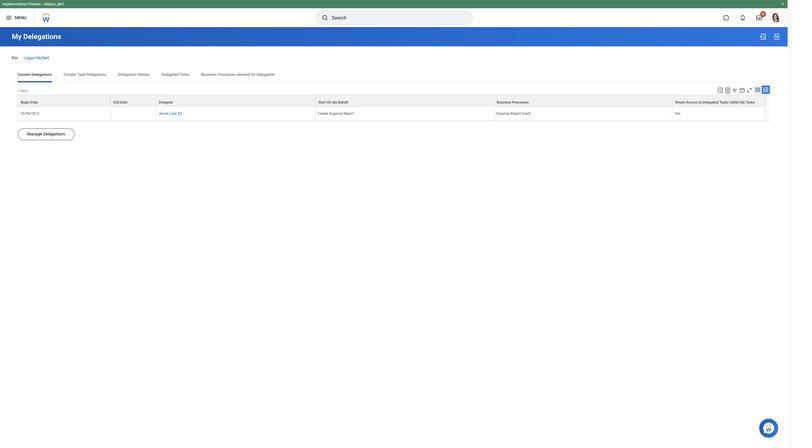 Task type: locate. For each thing, give the bounding box(es) containing it.
create expense report
[[318, 112, 354, 116]]

2 current from the left
[[64, 72, 76, 77]]

behalf
[[338, 100, 348, 105]]

my down menu dropdown button
[[12, 32, 22, 41]]

business for business processes allowed for delegation
[[201, 72, 217, 77]]

current task delegations
[[64, 72, 106, 77]]

0 horizontal spatial delegation
[[118, 72, 137, 77]]

0 horizontal spatial date
[[31, 100, 38, 105]]

delegated right to
[[703, 100, 719, 105]]

1 horizontal spatial expense
[[497, 112, 510, 116]]

processes left allowed
[[218, 72, 236, 77]]

delegation left 'history'
[[118, 72, 137, 77]]

access
[[686, 100, 698, 105]]

my inside popup button
[[740, 100, 745, 105]]

1 horizontal spatial delegation
[[257, 72, 275, 77]]

delegated right 'history'
[[161, 72, 179, 77]]

inbox large image
[[757, 15, 763, 21]]

date inside 'begin date' popup button
[[31, 100, 38, 105]]

current up item on the top left of page
[[18, 72, 30, 77]]

report left event
[[511, 112, 521, 116]]

history
[[137, 72, 150, 77]]

2 report from the left
[[511, 112, 521, 116]]

expense report event element
[[497, 110, 531, 116]]

date
[[31, 100, 38, 105], [120, 100, 128, 105]]

-
[[42, 2, 43, 6]]

date inside end date 'popup button'
[[120, 100, 128, 105]]

my delegations main content
[[0, 27, 788, 164]]

preview
[[28, 2, 41, 6]]

2 date from the left
[[120, 100, 128, 105]]

delegate
[[159, 100, 173, 105]]

1 horizontal spatial export to excel image
[[760, 33, 767, 40]]

my right on
[[332, 100, 337, 105]]

delegation history
[[118, 72, 150, 77]]

retain access to delegated tasks within my tasks
[[675, 100, 755, 105]]

report
[[344, 112, 354, 116], [511, 112, 521, 116]]

processes inside popup button
[[512, 100, 529, 105]]

delegations inside manage delegations button
[[43, 132, 65, 136]]

1 horizontal spatial business
[[497, 100, 511, 105]]

my right within
[[740, 100, 745, 105]]

export to excel image for item
[[717, 87, 724, 94]]

processes for business processes allowed for delegation
[[218, 72, 236, 77]]

export to excel image left view printable version (pdf) image
[[760, 33, 767, 40]]

2 horizontal spatial my
[[740, 100, 745, 105]]

toolbar
[[714, 86, 770, 95]]

0 horizontal spatial tasks
[[180, 72, 190, 77]]

allowed
[[237, 72, 250, 77]]

current left task
[[64, 72, 76, 77]]

business inside business processes popup button
[[497, 100, 511, 105]]

delegations right 'manage'
[[43, 132, 65, 136]]

1 horizontal spatial delegated
[[703, 100, 719, 105]]

1 vertical spatial delegated
[[703, 100, 719, 105]]

date right begin
[[31, 100, 38, 105]]

lane
[[169, 112, 177, 116]]

0 horizontal spatial report
[[344, 112, 354, 116]]

expense
[[329, 112, 343, 116], [497, 112, 510, 116]]

1 horizontal spatial current
[[64, 72, 76, 77]]

date right end
[[120, 100, 128, 105]]

row containing begin date
[[18, 95, 766, 107]]

delegations for manage delegations
[[43, 132, 65, 136]]

0 horizontal spatial current
[[18, 72, 30, 77]]

item
[[21, 89, 28, 93]]

menu button
[[0, 8, 34, 27]]

0 vertical spatial export to excel image
[[760, 33, 767, 40]]

logan
[[24, 56, 35, 60]]

begin date
[[21, 100, 38, 105]]

export to worksheets image
[[724, 87, 732, 94]]

delegations up mcneil
[[23, 32, 61, 41]]

click to view/edit grid preferences image
[[739, 87, 746, 94]]

1 row from the top
[[18, 95, 766, 107]]

row
[[18, 95, 766, 107], [18, 107, 766, 121]]

0 horizontal spatial business
[[201, 72, 217, 77]]

delegate button
[[156, 95, 316, 106]]

tasks
[[180, 72, 190, 77], [720, 100, 729, 105], [746, 100, 755, 105]]

task
[[77, 72, 85, 77]]

my
[[12, 32, 22, 41], [332, 100, 337, 105], [740, 100, 745, 105]]

1 vertical spatial processes
[[512, 100, 529, 105]]

fullscreen image
[[747, 87, 753, 94]]

start
[[318, 100, 326, 105]]

1 current from the left
[[18, 72, 30, 77]]

0 horizontal spatial delegated
[[161, 72, 179, 77]]

to
[[699, 100, 702, 105]]

business for business processes
[[497, 100, 511, 105]]

1 horizontal spatial processes
[[512, 100, 529, 105]]

1 vertical spatial export to excel image
[[717, 87, 724, 94]]

export to excel image
[[760, 33, 767, 40], [717, 87, 724, 94]]

1 vertical spatial business
[[497, 100, 511, 105]]

delegation right for
[[257, 72, 275, 77]]

processes
[[218, 72, 236, 77], [512, 100, 529, 105]]

0 vertical spatial business
[[201, 72, 217, 77]]

notifications large image
[[740, 15, 746, 21]]

2 expense from the left
[[497, 112, 510, 116]]

table image
[[755, 87, 761, 93]]

1 date from the left
[[31, 100, 38, 105]]

2 row from the top
[[18, 107, 766, 121]]

date for end date
[[120, 100, 128, 105]]

business
[[201, 72, 217, 77], [497, 100, 511, 105]]

0 vertical spatial processes
[[218, 72, 236, 77]]

delegated
[[161, 72, 179, 77], [703, 100, 719, 105]]

expense down start on my behalf
[[329, 112, 343, 116]]

event
[[522, 112, 531, 116]]

0 horizontal spatial processes
[[218, 72, 236, 77]]

end date button
[[111, 95, 156, 106]]

0 horizontal spatial export to excel image
[[717, 87, 724, 94]]

row containing 10/09/2013
[[18, 107, 766, 121]]

export to excel image left export to worksheets image
[[717, 87, 724, 94]]

cell inside my delegations main content
[[111, 107, 156, 121]]

jenna lane [c]
[[159, 112, 182, 116]]

1 horizontal spatial report
[[511, 112, 521, 116]]

expense down business processes
[[497, 112, 510, 116]]

logan mcneil link
[[24, 54, 49, 60]]

business inside "tab list"
[[201, 72, 217, 77]]

processes up expense report event element
[[512, 100, 529, 105]]

cell
[[111, 107, 156, 121]]

tab list containing current delegations
[[12, 68, 776, 82]]

0 horizontal spatial expense
[[329, 112, 343, 116]]

tab list
[[12, 68, 776, 82]]

delegations down mcneil
[[31, 72, 52, 77]]

report down behalf
[[344, 112, 354, 116]]

delegations
[[23, 32, 61, 41], [31, 72, 52, 77], [86, 72, 106, 77], [43, 132, 65, 136]]

current
[[18, 72, 30, 77], [64, 72, 76, 77]]

1 horizontal spatial date
[[120, 100, 128, 105]]

10/09/2013
[[20, 112, 39, 116]]

0 vertical spatial delegated
[[161, 72, 179, 77]]

1 horizontal spatial my
[[332, 100, 337, 105]]

expense report event
[[497, 112, 531, 116]]

delegation
[[118, 72, 137, 77], [257, 72, 275, 77]]



Task type: vqa. For each thing, say whether or not it's contained in the screenshot.
right Date
yes



Task type: describe. For each thing, give the bounding box(es) containing it.
delegated inside popup button
[[703, 100, 719, 105]]

date for begin date
[[31, 100, 38, 105]]

my inside popup button
[[332, 100, 337, 105]]

close environment banner image
[[781, 2, 785, 6]]

menu
[[15, 15, 26, 20]]

business processes button
[[494, 95, 672, 106]]

1 item
[[18, 89, 28, 93]]

0 horizontal spatial my
[[12, 32, 22, 41]]

tab list inside my delegations main content
[[12, 68, 776, 82]]

end date
[[113, 100, 128, 105]]

toolbar inside my delegations main content
[[714, 86, 770, 95]]

1 report from the left
[[344, 112, 354, 116]]

menu banner
[[0, 0, 788, 27]]

processes for business processes
[[512, 100, 529, 105]]

delegations for current delegations
[[31, 72, 52, 77]]

for
[[251, 72, 256, 77]]

Search Workday  search field
[[332, 11, 460, 24]]

create expense report element
[[318, 110, 354, 116]]

30 button
[[753, 11, 766, 24]]

expand table image
[[763, 87, 769, 93]]

logan mcneil
[[24, 56, 49, 60]]

1
[[18, 89, 20, 93]]

2 delegation from the left
[[257, 72, 275, 77]]

2 horizontal spatial tasks
[[746, 100, 755, 105]]

manage delegations button
[[18, 128, 75, 140]]

profile logan mcneil image
[[771, 13, 781, 24]]

retain access to delegated tasks within my tasks button
[[673, 95, 766, 106]]

view printable version (pdf) image
[[774, 33, 781, 40]]

create
[[318, 112, 328, 116]]

start on my behalf
[[318, 100, 348, 105]]

tasks inside "tab list"
[[180, 72, 190, 77]]

delegated tasks
[[161, 72, 190, 77]]

begin
[[21, 100, 30, 105]]

manage delegations
[[27, 132, 65, 136]]

mcneil
[[36, 56, 49, 60]]

manage
[[27, 132, 42, 136]]

end
[[113, 100, 119, 105]]

retain
[[675, 100, 686, 105]]

current delegations
[[18, 72, 52, 77]]

within
[[730, 100, 739, 105]]

my delegations
[[12, 32, 61, 41]]

yes
[[675, 112, 681, 116]]

implementation preview -   adeptai_dpt1
[[2, 2, 64, 6]]

1 horizontal spatial tasks
[[720, 100, 729, 105]]

delegations right task
[[86, 72, 106, 77]]

jenna lane [c] link
[[159, 110, 182, 116]]

for
[[12, 56, 18, 60]]

on
[[327, 100, 332, 105]]

adeptai_dpt1
[[44, 2, 64, 6]]

[c]
[[178, 112, 182, 116]]

jenna
[[159, 112, 168, 116]]

business processes allowed for delegation
[[201, 72, 275, 77]]

search image
[[321, 14, 329, 21]]

select to filter grid data image
[[732, 87, 738, 94]]

30
[[762, 12, 765, 16]]

delegations for my delegations
[[23, 32, 61, 41]]

business processes
[[497, 100, 529, 105]]

current for current task delegations
[[64, 72, 76, 77]]

1 expense from the left
[[329, 112, 343, 116]]

1 delegation from the left
[[118, 72, 137, 77]]

implementation
[[2, 2, 27, 6]]

export to excel image for delegations
[[760, 33, 767, 40]]

begin date button
[[18, 95, 110, 106]]

current for current delegations
[[18, 72, 30, 77]]

start on my behalf button
[[316, 95, 494, 106]]

justify image
[[5, 14, 12, 21]]



